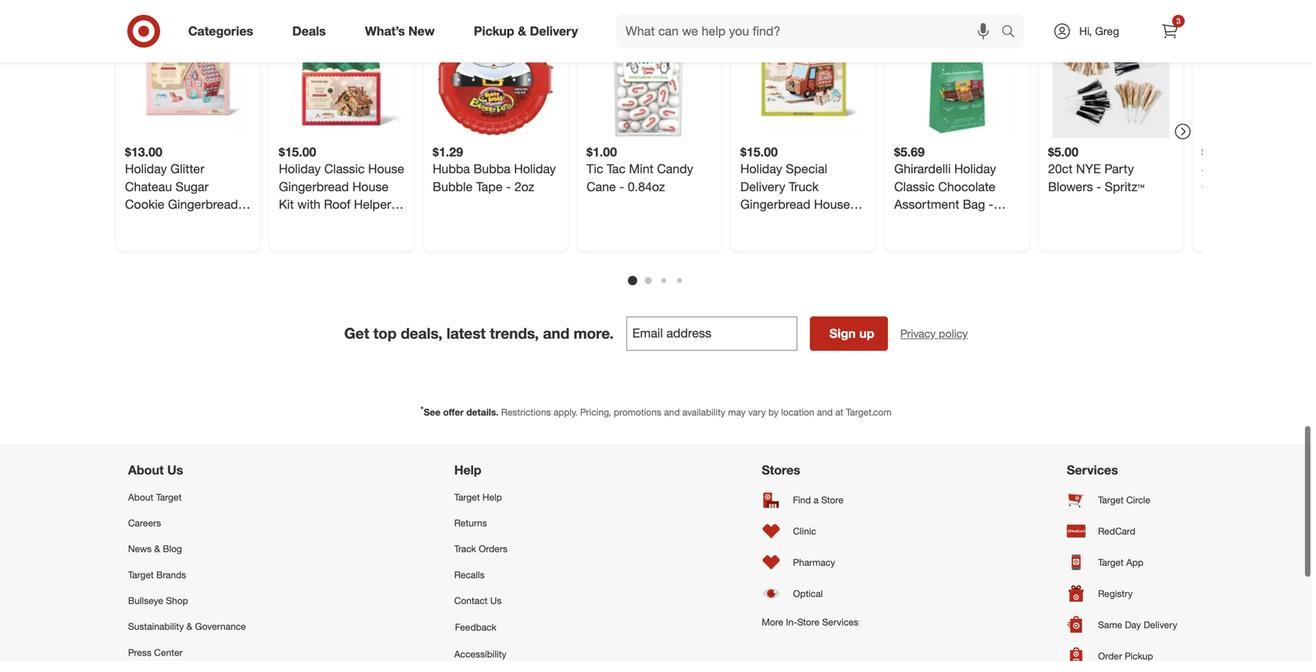 Task type: vqa. For each thing, say whether or not it's contained in the screenshot.


Task type: locate. For each thing, give the bounding box(es) containing it.
and
[[543, 308, 570, 326]]

1 horizontal spatial &
[[187, 605, 193, 617]]

track
[[455, 527, 476, 539]]

kit inside the $15.00 holiday classic house gingerbread house kit with roof helper - 38.8oz - favorite day™
[[279, 180, 294, 196]]

kit left 35oz
[[741, 198, 756, 214]]

& for news
[[154, 527, 160, 539]]

what's new link
[[352, 14, 455, 48]]

contact us link
[[455, 572, 554, 598]]

& down bullseye shop link at the left
[[187, 605, 193, 617]]

- left 35oz
[[759, 198, 764, 214]]

tac
[[607, 145, 626, 160]]

helper
[[354, 180, 391, 196]]

governance
[[195, 605, 246, 617]]

day™ for holiday glitter chateau sugar cookie gingerbread house kit - 29oz - favorite day™
[[173, 216, 201, 231]]

$15.00 for $15.00 holiday classic house gingerbread house kit with roof helper - 38.8oz - favorite day™
[[279, 128, 316, 143]]

new
[[409, 23, 435, 39]]

store right a
[[822, 478, 844, 490]]

& inside "link"
[[518, 23, 527, 39]]

sign up
[[830, 310, 875, 325]]

2 vertical spatial &
[[187, 605, 193, 617]]

- right helper
[[395, 180, 400, 196]]

1 horizontal spatial day™
[[376, 198, 404, 214]]

1 holiday from the left
[[125, 145, 167, 160]]

gingerbread inside "holiday glitter chateau sugar cookie gingerbread house kit - 29oz - favorite day™"
[[168, 180, 238, 196]]

2 horizontal spatial gingerbread
[[741, 180, 811, 196]]

deals link
[[279, 14, 346, 48]]

- right bag
[[989, 180, 994, 196]]

holiday inside '$5.69 ghirardelli holiday classic chocolate assortment bag - 6.29oz'
[[955, 145, 997, 160]]

kit inside $15.00 holiday special delivery truck gingerbread house kit - 35oz - favorite day™
[[741, 198, 756, 214]]

& left blog
[[154, 527, 160, 539]]

feedback button
[[455, 598, 554, 625]]

2 $15.00 from the left
[[741, 128, 778, 143]]

classic down "ghirardelli"
[[895, 163, 935, 178]]

target for target circle
[[1099, 478, 1124, 490]]

$5.00
[[1049, 128, 1079, 143]]

$15.00 holiday classic house gingerbread house kit with roof helper - 38.8oz - favorite day™
[[279, 128, 405, 214]]

more
[[762, 601, 784, 612]]

3 holiday from the left
[[514, 145, 556, 160]]

bullseye
[[128, 579, 163, 591]]

favorite inside $15.00 holiday special delivery truck gingerbread house kit - 35oz - favorite day™
[[806, 198, 851, 214]]

day™ inside "holiday glitter chateau sugar cookie gingerbread house kit - 29oz - favorite day™"
[[173, 216, 201, 231]]

holiday up "chateau"
[[125, 145, 167, 160]]

- left spritz™
[[1097, 163, 1102, 178]]

delivery inside $15.00 holiday special delivery truck gingerbread house kit - 35oz - favorite day™
[[741, 163, 786, 178]]

holiday classic house gingerbread house kit with roof helper - 38.8oz - favorite day™ image
[[283, 4, 400, 122]]

gingerbread up with
[[279, 163, 349, 178]]

0 vertical spatial classic
[[324, 145, 365, 160]]

1 vertical spatial classic
[[895, 163, 935, 178]]

gingerbread up 29oz
[[168, 180, 238, 196]]

favorite down "cookie"
[[125, 216, 169, 231]]

gingerbread inside $15.00 holiday special delivery truck gingerbread house kit - 35oz - favorite day™
[[741, 180, 811, 196]]

favorite inside "holiday glitter chateau sugar cookie gingerbread house kit - 29oz - favorite day™"
[[125, 216, 169, 231]]

bullseye shop
[[128, 579, 188, 591]]

1 vertical spatial store
[[798, 601, 820, 612]]

roof
[[324, 180, 351, 196]]

1 nye from the left
[[1077, 145, 1102, 160]]

chateau
[[125, 163, 172, 178]]

0 horizontal spatial nye
[[1077, 145, 1102, 160]]

gingerbread
[[279, 163, 349, 178], [168, 180, 238, 196], [741, 180, 811, 196]]

hubba bubba holiday bubble tape - 2oz image
[[437, 4, 554, 122]]

kit inside "holiday glitter chateau sugar cookie gingerbread house kit - 29oz - favorite day™"
[[165, 198, 180, 214]]

delivery
[[530, 23, 578, 39], [741, 163, 786, 178]]

blog
[[163, 527, 182, 539]]

nye left coup
[[1258, 145, 1283, 160]]

nye
[[1077, 145, 1102, 160], [1258, 145, 1283, 160]]

tic
[[587, 145, 604, 160]]

0 horizontal spatial kit
[[165, 198, 180, 214]]

0 horizontal spatial day™
[[173, 216, 201, 231]]

more in-store services
[[762, 601, 859, 612]]

favorite down roof
[[328, 198, 372, 214]]

- down tac
[[620, 163, 625, 178]]

favorite inside the $15.00 holiday classic house gingerbread house kit with roof helper - 38.8oz - favorite day™
[[328, 198, 372, 214]]

$15.00 inside the $15.00 holiday classic house gingerbread house kit with roof helper - 38.8oz - favorite day™
[[279, 128, 316, 143]]

0 vertical spatial store
[[822, 478, 844, 490]]

chocolate
[[939, 163, 996, 178]]

0 vertical spatial delivery
[[530, 23, 578, 39]]

holiday inside "holiday glitter chateau sugar cookie gingerbread house kit - 29oz - favorite day™"
[[125, 145, 167, 160]]

holiday
[[125, 145, 167, 160], [279, 145, 321, 160], [514, 145, 556, 160], [741, 145, 783, 160], [955, 145, 997, 160]]

center
[[154, 631, 183, 643]]

None text field
[[627, 300, 798, 335]]

contact us
[[455, 579, 502, 591]]

circle
[[1127, 478, 1151, 490]]

favorite
[[328, 198, 372, 214], [806, 198, 851, 214], [125, 216, 169, 231]]

0 horizontal spatial classic
[[324, 145, 365, 160]]

kit for $15.00 holiday special delivery truck gingerbread house kit - 35oz - favorite day™
[[741, 198, 756, 214]]

deals,
[[401, 308, 443, 326]]

holiday glitter chateau sugar cookie gingerbread house kit - 29oz - favorite day™
[[125, 145, 238, 231]]

day™ for $15.00 holiday special delivery truck gingerbread house kit - 35oz - favorite day™
[[741, 216, 769, 231]]

spritz™
[[1105, 163, 1145, 178]]

$1.00 tic tac mint candy cane - 0.84oz
[[587, 128, 694, 178]]

about target link
[[128, 468, 246, 494]]

holiday inside $1.29 hubba bubba holiday bubble tape - 2oz
[[514, 145, 556, 160]]

- left 2oz at the left top of page
[[506, 163, 511, 178]]

2 horizontal spatial &
[[518, 23, 527, 39]]

1 horizontal spatial classic
[[895, 163, 935, 178]]

orders
[[479, 527, 508, 539]]

$15.00 up 35oz
[[741, 128, 778, 143]]

target
[[156, 475, 182, 487], [455, 475, 480, 487], [1099, 478, 1124, 490], [128, 553, 154, 565]]

target help
[[455, 475, 502, 487]]

day™ down helper
[[376, 198, 404, 214]]

2 horizontal spatial day™
[[741, 216, 769, 231]]

1 horizontal spatial kit
[[279, 180, 294, 196]]

What can we help you find? suggestions appear below search field
[[617, 14, 1006, 48]]

1 horizontal spatial $15.00
[[741, 128, 778, 143]]

special
[[786, 145, 828, 160]]

gingerbread up 35oz
[[741, 180, 811, 196]]

gingerbread for $15.00 holiday special delivery truck gingerbread house kit - 35oz - favorite day™
[[741, 180, 811, 196]]

hi,
[[1080, 24, 1093, 38]]

cane
[[587, 163, 616, 178]]

holiday up with
[[279, 145, 321, 160]]

- inside $1.00 tic tac mint candy cane - 0.84oz
[[620, 163, 625, 178]]

nye up blowers
[[1077, 145, 1102, 160]]

target left help
[[455, 475, 480, 487]]

& right pickup
[[518, 23, 527, 39]]

nye inside $5.00 20ct nye party blowers - spritz™
[[1077, 145, 1102, 160]]

tic tac mint candy cane - 0.84oz image
[[591, 4, 708, 122]]

1 horizontal spatial favorite
[[328, 198, 372, 214]]

1 horizontal spatial gingerbread
[[279, 163, 349, 178]]

house inside $15.00 holiday special delivery truck gingerbread house kit - 35oz - favorite day™
[[814, 180, 851, 196]]

2 holiday from the left
[[279, 145, 321, 160]]

0 horizontal spatial $15.00
[[279, 128, 316, 143]]

&
[[518, 23, 527, 39], [154, 527, 160, 539], [187, 605, 193, 617]]

holiday glitter chateau sugar cookie gingerbread house kit - 29oz - favorite day™ link
[[116, 0, 260, 231]]

day™ inside $15.00 holiday special delivery truck gingerbread house kit - 35oz - favorite day™
[[741, 216, 769, 231]]

holiday up 2oz at the left top of page
[[514, 145, 556, 160]]

careers
[[128, 501, 161, 513]]

1 horizontal spatial delivery
[[741, 163, 786, 178]]

2oz
[[515, 163, 535, 178]]

5 holiday from the left
[[955, 145, 997, 160]]

0 vertical spatial &
[[518, 23, 527, 39]]

0 horizontal spatial store
[[798, 601, 820, 612]]

accessibility
[[455, 632, 507, 644]]

kit for holiday glitter chateau sugar cookie gingerbread house kit - 29oz - favorite day™
[[165, 198, 180, 214]]

sign up button
[[810, 300, 888, 335]]

2 horizontal spatial kit
[[741, 198, 756, 214]]

day™ down 29oz
[[173, 216, 201, 231]]

- down with
[[320, 198, 325, 214]]

classic inside the $15.00 holiday classic house gingerbread house kit with roof helper - 38.8oz - favorite day™
[[324, 145, 365, 160]]

nye for 20ct
[[1077, 145, 1102, 160]]

$15.00 inside $15.00 holiday special delivery truck gingerbread house kit - 35oz - favorite day™
[[741, 128, 778, 143]]

house inside "holiday glitter chateau sugar cookie gingerbread house kit - 29oz - favorite day™"
[[125, 198, 161, 214]]

1 horizontal spatial store
[[822, 478, 844, 490]]

kit left 29oz
[[165, 198, 180, 214]]

delivery right pickup
[[530, 23, 578, 39]]

2 nye from the left
[[1258, 145, 1283, 160]]

pickup & delivery
[[474, 23, 578, 39]]

press center
[[128, 631, 183, 643]]

classic up roof
[[324, 145, 365, 160]]

day™ inside the $15.00 holiday classic house gingerbread house kit with roof helper - 38.8oz - favorite day™
[[376, 198, 404, 214]]

services
[[823, 601, 859, 612]]

holiday up chocolate
[[955, 145, 997, 160]]

3 link
[[1153, 14, 1188, 48]]

contact
[[455, 579, 488, 591]]

0 horizontal spatial &
[[154, 527, 160, 539]]

nye inside 4ct trend nye coup
[[1258, 145, 1283, 160]]

3
[[1177, 16, 1181, 26]]

& for pickup
[[518, 23, 527, 39]]

4ct trend nye coup link
[[1193, 0, 1313, 192]]

hi, greg
[[1080, 24, 1120, 38]]

target help link
[[455, 468, 554, 494]]

29oz
[[192, 198, 218, 214]]

holiday glitter chateau sugar cookie gingerbread house kit - 29oz - favorite day™ image
[[129, 4, 247, 122]]

target down news
[[128, 553, 154, 565]]

day™ down 35oz
[[741, 216, 769, 231]]

2 horizontal spatial favorite
[[806, 198, 851, 214]]

4ct
[[1203, 145, 1220, 160]]

delivery up 35oz
[[741, 163, 786, 178]]

1 vertical spatial &
[[154, 527, 160, 539]]

0 horizontal spatial delivery
[[530, 23, 578, 39]]

$5.00 20ct nye party blowers - spritz™
[[1049, 128, 1145, 178]]

1 horizontal spatial nye
[[1258, 145, 1283, 160]]

1 vertical spatial delivery
[[741, 163, 786, 178]]

tape
[[476, 163, 503, 178]]

$1.29
[[433, 128, 463, 143]]

0 horizontal spatial gingerbread
[[168, 180, 238, 196]]

4 holiday from the left
[[741, 145, 783, 160]]

$15.00 up with
[[279, 128, 316, 143]]

store left services
[[798, 601, 820, 612]]

up
[[860, 310, 875, 325]]

favorite down 'truck' at the right top of the page
[[806, 198, 851, 214]]

brands
[[156, 553, 186, 565]]

-
[[506, 163, 511, 178], [620, 163, 625, 178], [1097, 163, 1102, 178], [395, 180, 400, 196], [989, 180, 994, 196], [183, 198, 188, 214], [222, 198, 227, 214], [320, 198, 325, 214], [759, 198, 764, 214], [798, 198, 803, 214]]

top
[[374, 308, 397, 326]]

store
[[822, 478, 844, 490], [798, 601, 820, 612]]

with
[[298, 180, 321, 196]]

categories
[[188, 23, 253, 39]]

holiday left special on the right of page
[[741, 145, 783, 160]]

target left circle
[[1099, 478, 1124, 490]]

kit up 38.8oz
[[279, 180, 294, 196]]

1 $15.00 from the left
[[279, 128, 316, 143]]

find a store link
[[762, 468, 859, 500]]

$15.00 for $15.00 holiday special delivery truck gingerbread house kit - 35oz - favorite day™
[[741, 128, 778, 143]]

0 horizontal spatial favorite
[[125, 216, 169, 231]]



Task type: describe. For each thing, give the bounding box(es) containing it.
assortment
[[895, 180, 960, 196]]

target for target brands
[[128, 553, 154, 565]]

about
[[128, 475, 153, 487]]

6.29oz
[[895, 198, 932, 214]]

35oz
[[768, 198, 795, 214]]

press center link
[[128, 624, 246, 650]]

blowers
[[1049, 163, 1094, 178]]

accessibility link
[[455, 625, 554, 651]]

help
[[483, 475, 502, 487]]

trend
[[1224, 145, 1255, 160]]

- inside '$5.69 ghirardelli holiday classic chocolate assortment bag - 6.29oz'
[[989, 180, 994, 196]]

news & blog
[[128, 527, 182, 539]]

target brands
[[128, 553, 186, 565]]

track orders
[[455, 527, 508, 539]]

sustainability
[[128, 605, 184, 617]]

track orders link
[[455, 520, 554, 546]]

favorite for holiday glitter chateau sugar cookie gingerbread house kit - 29oz - favorite day™
[[125, 216, 169, 231]]

0.84oz
[[628, 163, 665, 178]]

shop
[[166, 579, 188, 591]]

20ct
[[1049, 145, 1073, 160]]

$5.69 ghirardelli holiday classic chocolate assortment bag - 6.29oz
[[895, 128, 997, 214]]

- right 35oz
[[798, 198, 803, 214]]

38.8oz
[[279, 198, 316, 214]]

deals
[[292, 23, 326, 39]]

ghirardelli holiday classic chocolate assortment bag - 6.29oz image
[[899, 4, 1016, 122]]

news
[[128, 527, 152, 539]]

store for a
[[822, 478, 844, 490]]

party
[[1105, 145, 1135, 160]]

coup
[[1286, 145, 1313, 160]]

truck
[[789, 163, 819, 178]]

returns
[[455, 501, 487, 513]]

pickup
[[474, 23, 515, 39]]

sustainability & governance link
[[128, 598, 246, 624]]

holiday special delivery truck gingerbread house kit - 35oz - favorite day™ image
[[745, 4, 862, 122]]

hubba
[[433, 145, 470, 160]]

search
[[995, 25, 1032, 40]]

- inside $5.00 20ct nye party blowers - spritz™
[[1097, 163, 1102, 178]]

sustainability & governance
[[128, 605, 246, 617]]

what's new
[[365, 23, 435, 39]]

about target
[[128, 475, 182, 487]]

$5.69
[[895, 128, 925, 143]]

sugar
[[176, 163, 209, 178]]

bubba
[[474, 145, 511, 160]]

sign
[[830, 310, 856, 325]]

ghirardelli
[[895, 145, 951, 160]]

a
[[814, 478, 819, 490]]

$15.00 holiday special delivery truck gingerbread house kit - 35oz - favorite day™
[[741, 128, 851, 231]]

news & blog link
[[128, 520, 246, 546]]

us
[[490, 579, 502, 591]]

favorite for $15.00 holiday special delivery truck gingerbread house kit - 35oz - favorite day™
[[806, 198, 851, 214]]

delivery inside "link"
[[530, 23, 578, 39]]

- right 29oz
[[222, 198, 227, 214]]

what's
[[365, 23, 405, 39]]

holiday inside $15.00 holiday special delivery truck gingerbread house kit - 35oz - favorite day™
[[741, 145, 783, 160]]

target brands link
[[128, 546, 246, 572]]

search button
[[995, 14, 1032, 52]]

find
[[793, 478, 811, 490]]

& for sustainability
[[187, 605, 193, 617]]

get
[[344, 308, 369, 326]]

feedback
[[455, 606, 497, 617]]

target for target help
[[455, 475, 480, 487]]

20ct nye party blowers - spritz™ image
[[1053, 4, 1170, 122]]

4ct trend nye coup
[[1203, 145, 1313, 178]]

mint
[[629, 145, 654, 160]]

store for in-
[[798, 601, 820, 612]]

get top deals, latest trends, and more.
[[344, 308, 614, 326]]

- left 29oz
[[183, 198, 188, 214]]

holiday inside the $15.00 holiday classic house gingerbread house kit with roof helper - 38.8oz - favorite day™
[[279, 145, 321, 160]]

- inside $1.29 hubba bubba holiday bubble tape - 2oz
[[506, 163, 511, 178]]

$1.29 hubba bubba holiday bubble tape - 2oz
[[433, 128, 556, 178]]

careers link
[[128, 494, 246, 520]]

more.
[[574, 308, 614, 326]]

$1.00
[[587, 128, 617, 143]]

recalls
[[455, 553, 485, 565]]

more in-store services link
[[762, 593, 859, 619]]

find a store
[[793, 478, 844, 490]]

returns link
[[455, 494, 554, 520]]

target right about
[[156, 475, 182, 487]]

recalls link
[[455, 546, 554, 572]]

gingerbread inside the $15.00 holiday classic house gingerbread house kit with roof helper - 38.8oz - favorite day™
[[279, 163, 349, 178]]

glitter
[[170, 145, 205, 160]]

classic inside '$5.69 ghirardelli holiday classic chocolate assortment bag - 6.29oz'
[[895, 163, 935, 178]]

categories link
[[175, 14, 273, 48]]

press
[[128, 631, 152, 643]]

bubble
[[433, 163, 473, 178]]

nye for trend
[[1258, 145, 1283, 160]]

gingerbread for holiday glitter chateau sugar cookie gingerbread house kit - 29oz - favorite day™
[[168, 180, 238, 196]]

bag
[[963, 180, 986, 196]]

greg
[[1096, 24, 1120, 38]]

bullseye shop link
[[128, 572, 246, 598]]

trends,
[[490, 308, 539, 326]]

in-
[[786, 601, 798, 612]]



